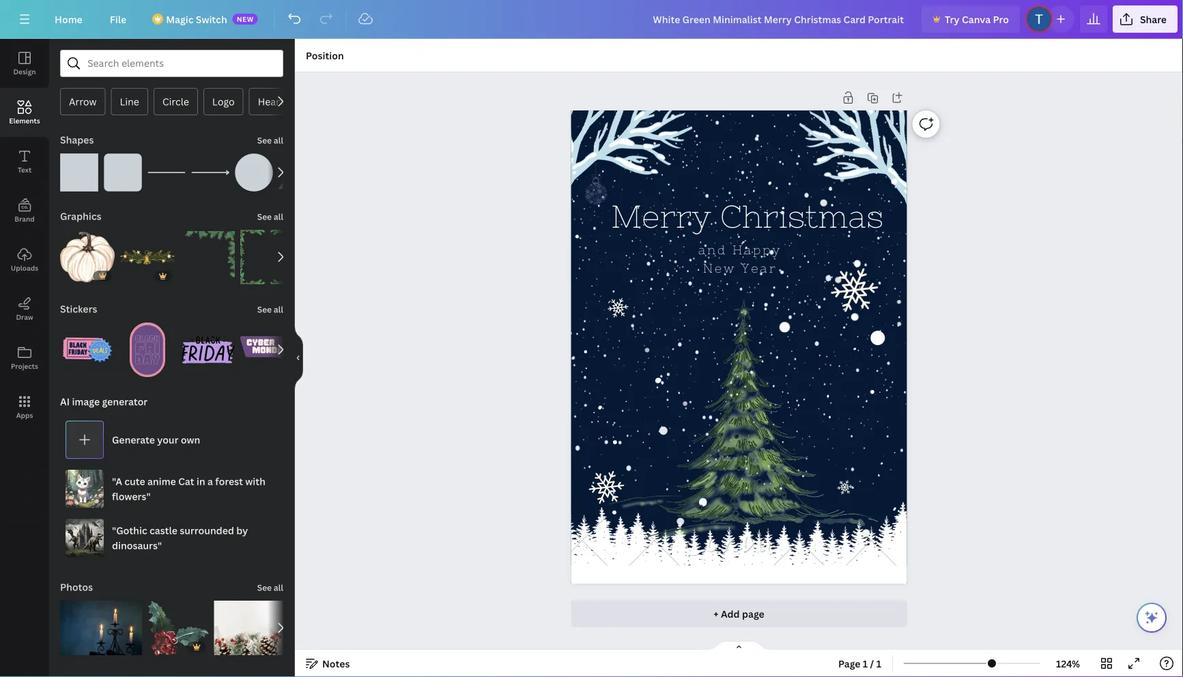 Task type: vqa. For each thing, say whether or not it's contained in the screenshot.
design
yes



Task type: locate. For each thing, give the bounding box(es) containing it.
all up 'triangle up' image
[[274, 135, 283, 146]]

generate your own
[[112, 434, 200, 447]]

see
[[257, 135, 272, 146], [257, 211, 272, 223], [257, 304, 272, 315], [257, 583, 272, 594]]

draw button
[[0, 285, 49, 334]]

see all button for stickers
[[256, 296, 285, 323]]

try canva pro button
[[922, 5, 1020, 33]]

3 see all button from the top
[[256, 296, 285, 323]]

1
[[863, 658, 868, 671], [876, 658, 881, 671]]

see up christmas decorations at home image
[[257, 583, 272, 594]]

+ add page button
[[571, 601, 907, 628]]

photos button
[[59, 574, 94, 601]]

see down decorative christmas border image
[[257, 304, 272, 315]]

"gothic
[[112, 525, 147, 538]]

see for stickers
[[257, 304, 272, 315]]

surrounded
[[180, 525, 234, 538]]

see all
[[257, 135, 283, 146], [257, 211, 283, 223], [257, 304, 283, 315], [257, 583, 283, 594]]

share
[[1140, 13, 1167, 26]]

cute
[[124, 475, 145, 488]]

4 see all button from the top
[[256, 574, 285, 601]]

notes button
[[300, 653, 355, 675]]

merry
[[611, 198, 711, 234]]

0 horizontal spatial add this line to the canvas image
[[147, 154, 186, 192]]

all up decorative christmas border image
[[274, 211, 283, 223]]

apps
[[16, 411, 33, 420]]

"a
[[112, 475, 122, 488]]

see all down decorative christmas border image
[[257, 304, 283, 315]]

uploads
[[11, 263, 38, 273]]

flowers"
[[112, 490, 151, 503]]

1 left "/"
[[863, 658, 868, 671]]

see all up decorative christmas border image
[[257, 211, 283, 223]]

3 see all from the top
[[257, 304, 283, 315]]

all for photos
[[274, 583, 283, 594]]

anime
[[147, 475, 176, 488]]

4 see all from the top
[[257, 583, 283, 594]]

christmas decorations at home image
[[214, 601, 296, 656]]

see for shapes
[[257, 135, 272, 146]]

christmas (new year) element image
[[584, 174, 607, 205]]

draw
[[16, 313, 33, 322]]

new
[[703, 262, 736, 276]]

1 all from the top
[[274, 135, 283, 146]]

3 all from the top
[[274, 304, 283, 315]]

ai
[[60, 396, 70, 409]]

1 see from the top
[[257, 135, 272, 146]]

1 see all button from the top
[[256, 126, 285, 154]]

see all for stickers
[[257, 304, 283, 315]]

dinosaurs"
[[112, 540, 162, 553]]

2 add this line to the canvas image from the left
[[191, 154, 229, 192]]

1 see all from the top
[[257, 135, 283, 146]]

2 see all from the top
[[257, 211, 283, 223]]

page
[[742, 608, 764, 621]]

all for shapes
[[274, 135, 283, 146]]

add this line to the canvas image
[[147, 154, 186, 192], [191, 154, 229, 192]]

photos
[[60, 581, 93, 594]]

1 right "/"
[[876, 658, 881, 671]]

see all for graphics
[[257, 211, 283, 223]]

heart
[[258, 95, 284, 108]]

see up decorative christmas border image
[[257, 211, 272, 223]]

see up white circle shape image
[[257, 135, 272, 146]]

add this line to the canvas image left white circle shape image
[[191, 154, 229, 192]]

see all button
[[256, 126, 285, 154], [256, 203, 285, 230], [256, 296, 285, 323], [256, 574, 285, 601]]

1 horizontal spatial 1
[[876, 658, 881, 671]]

canva assistant image
[[1143, 610, 1160, 627]]

4 all from the top
[[274, 583, 283, 594]]

logo
[[212, 95, 235, 108]]

generator
[[102, 396, 148, 409]]

see all button for shapes
[[256, 126, 285, 154]]

christmas
[[720, 198, 884, 234]]

cat
[[178, 475, 194, 488]]

all down decorative christmas border image
[[274, 304, 283, 315]]

switch
[[196, 13, 227, 26]]

all up christmas decorations at home image
[[274, 583, 283, 594]]

shapes button
[[59, 126, 95, 154]]

in
[[197, 475, 205, 488]]

shapes
[[60, 133, 94, 146]]

page
[[838, 658, 860, 671]]

hide image
[[294, 326, 303, 391]]

your
[[157, 434, 179, 447]]

logo button
[[203, 88, 243, 115]]

see all up christmas decorations at home image
[[257, 583, 283, 594]]

+ add page
[[714, 608, 764, 621]]

graphics button
[[59, 203, 103, 230]]

share button
[[1113, 5, 1178, 33]]

1 1 from the left
[[863, 658, 868, 671]]

image
[[72, 396, 100, 409]]

try
[[945, 13, 960, 26]]

see all for photos
[[257, 583, 283, 594]]

see for photos
[[257, 583, 272, 594]]

circle
[[162, 95, 189, 108]]

home
[[55, 13, 82, 26]]

brand
[[15, 214, 35, 224]]

uploads button
[[0, 236, 49, 285]]

file button
[[99, 5, 137, 33]]

add this line to the canvas image right rounded square image
[[147, 154, 186, 192]]

1 horizontal spatial add this line to the canvas image
[[191, 154, 229, 192]]

stickers
[[60, 303, 97, 316]]

2 see all button from the top
[[256, 203, 285, 230]]

0 horizontal spatial 1
[[863, 658, 868, 671]]

group
[[60, 145, 98, 192], [104, 145, 142, 192], [235, 145, 273, 192], [60, 222, 115, 285], [180, 222, 235, 285], [120, 230, 175, 285], [240, 230, 295, 285], [60, 315, 115, 377], [120, 315, 175, 377], [180, 323, 235, 377], [240, 323, 295, 377], [60, 593, 142, 656], [147, 601, 209, 656], [214, 601, 296, 656]]

new
[[237, 14, 254, 24]]

2 see from the top
[[257, 211, 272, 223]]

line button
[[111, 88, 148, 115]]

see all up white circle shape image
[[257, 135, 283, 146]]

see all button for graphics
[[256, 203, 285, 230]]

all
[[274, 135, 283, 146], [274, 211, 283, 223], [274, 304, 283, 315], [274, 583, 283, 594]]

2 all from the top
[[274, 211, 283, 223]]

3 see from the top
[[257, 304, 272, 315]]

try canva pro
[[945, 13, 1009, 26]]

4 see from the top
[[257, 583, 272, 594]]

watercolor christmas border image
[[180, 230, 235, 285]]

graphics
[[60, 210, 101, 223]]

position
[[306, 49, 344, 62]]



Task type: describe. For each thing, give the bounding box(es) containing it.
and
[[698, 243, 727, 257]]

show pages image
[[706, 641, 772, 652]]

own
[[181, 434, 200, 447]]

happy
[[732, 243, 782, 257]]

triangle up image
[[279, 154, 317, 192]]

with
[[245, 475, 265, 488]]

Search elements search field
[[87, 51, 256, 76]]

decorative christmas border image
[[240, 230, 295, 285]]

watercolor white pumpkin image
[[60, 230, 115, 285]]

124% button
[[1046, 653, 1090, 675]]

file
[[110, 13, 126, 26]]

white circle shape image
[[235, 154, 273, 192]]

"gothic castle surrounded by dinosaurs"
[[112, 525, 248, 553]]

forest silhouette image
[[546, 498, 907, 582]]

ai image generator
[[60, 396, 148, 409]]

black metal candle holder with white candles image
[[60, 601, 142, 656]]

see all button for photos
[[256, 574, 285, 601]]

magic switch
[[166, 13, 227, 26]]

by
[[236, 525, 248, 538]]

2 1 from the left
[[876, 658, 881, 671]]

projects button
[[0, 334, 49, 383]]

/
[[870, 658, 874, 671]]

projects
[[11, 362, 38, 371]]

square image
[[60, 154, 98, 192]]

christmas mistletoe branch watercolor illustration image
[[147, 601, 209, 656]]

+
[[714, 608, 719, 621]]

text button
[[0, 137, 49, 186]]

brand button
[[0, 186, 49, 236]]

side panel tab list
[[0, 39, 49, 432]]

castle
[[150, 525, 177, 538]]

page 1 / 1
[[838, 658, 881, 671]]

pro
[[993, 13, 1009, 26]]

apps button
[[0, 383, 49, 432]]

Design title text field
[[642, 5, 916, 33]]

see all for shapes
[[257, 135, 283, 146]]

all for graphics
[[274, 211, 283, 223]]

year
[[741, 262, 777, 276]]

a
[[208, 475, 213, 488]]

forest
[[215, 475, 243, 488]]

line
[[120, 95, 139, 108]]

text
[[18, 165, 31, 174]]

main menu bar
[[0, 0, 1183, 39]]

christmas arrangement watercolor image
[[120, 230, 175, 285]]

heart button
[[249, 88, 293, 115]]

circle button
[[153, 88, 198, 115]]

home link
[[44, 5, 93, 33]]

merry christmas
[[611, 198, 884, 234]]

position button
[[300, 44, 349, 66]]

"a cute anime cat in a forest with flowers"
[[112, 475, 265, 503]]

design button
[[0, 39, 49, 88]]

notes
[[322, 658, 350, 671]]

rounded square image
[[104, 154, 142, 192]]

and happy new year
[[698, 243, 782, 276]]

stickers button
[[59, 296, 99, 323]]

canva
[[962, 13, 991, 26]]

design
[[13, 67, 36, 76]]

arrow button
[[60, 88, 105, 115]]

arrow
[[69, 95, 97, 108]]

1 add this line to the canvas image from the left
[[147, 154, 186, 192]]

generate
[[112, 434, 155, 447]]

elements button
[[0, 88, 49, 137]]

add
[[721, 608, 740, 621]]

all for stickers
[[274, 304, 283, 315]]

elements
[[9, 116, 40, 125]]

magic
[[166, 13, 194, 26]]

124%
[[1056, 658, 1080, 671]]

see for graphics
[[257, 211, 272, 223]]



